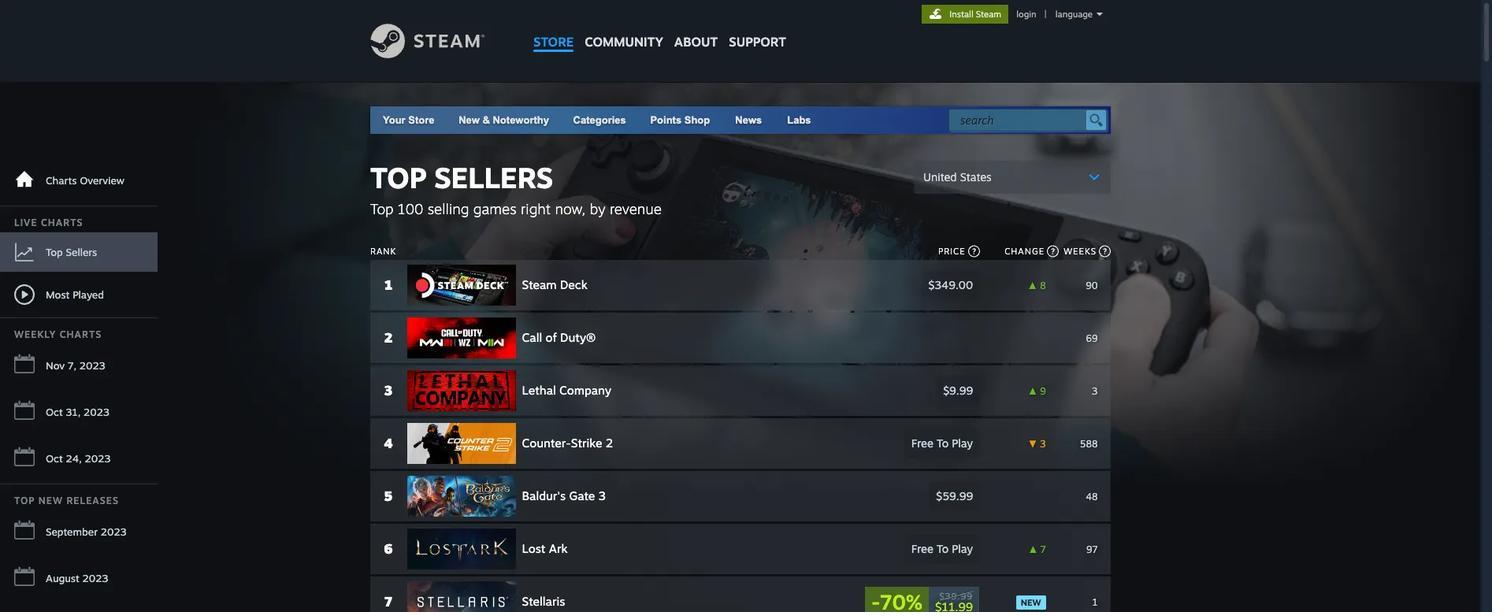 Task type: vqa. For each thing, say whether or not it's contained in the screenshot.


Task type: locate. For each thing, give the bounding box(es) containing it.
now,
[[555, 200, 586, 217]]

new up september
[[38, 495, 63, 507]]

▲ left 9
[[1029, 385, 1038, 397]]

0 vertical spatial top sellers
[[370, 160, 553, 195]]

0 horizontal spatial new
[[38, 495, 63, 507]]

language
[[1056, 9, 1093, 20]]

about link
[[669, 0, 724, 54]]

3 up 4
[[385, 382, 393, 399]]

top sellers up selling
[[370, 160, 553, 195]]

1 horizontal spatial new
[[459, 114, 480, 126]]

your store link
[[383, 114, 435, 126]]

free for 4
[[912, 437, 934, 450]]

0 vertical spatial to
[[937, 437, 949, 450]]

0 vertical spatial 2
[[385, 329, 393, 346]]

▲ left 97 on the bottom right of page
[[1029, 543, 1038, 555]]

3 right ▼
[[1041, 438, 1047, 450]]

4
[[384, 435, 393, 452]]

most played link
[[0, 275, 158, 314]]

free to play for 4
[[912, 437, 974, 450]]

free
[[912, 437, 934, 450], [912, 542, 934, 556]]

counter-strike 2 link
[[407, 423, 799, 464]]

0 horizontal spatial 1
[[385, 277, 393, 293]]

states
[[960, 170, 992, 184]]

oct left the 31,
[[46, 406, 63, 418]]

new left &
[[459, 114, 480, 126]]

store
[[408, 114, 435, 126]]

august 2023 link
[[0, 557, 158, 600]]

strike
[[572, 436, 603, 451]]

september
[[46, 526, 98, 538]]

search text field
[[961, 110, 1083, 131]]

1 vertical spatial to
[[937, 542, 949, 556]]

nov 7, 2023
[[46, 359, 105, 372]]

call of duty® link
[[407, 318, 799, 359]]

stellaris
[[522, 594, 566, 609]]

1 down 97 on the bottom right of page
[[1093, 596, 1098, 608]]

oct 24, 2023 link
[[0, 437, 158, 481]]

new for new & noteworthy
[[459, 114, 480, 126]]

2023
[[79, 359, 105, 372], [84, 406, 110, 418], [85, 452, 111, 465], [101, 526, 127, 538], [82, 572, 108, 585]]

free to play up the $59.99
[[912, 437, 974, 450]]

august 2023
[[46, 572, 108, 585]]

1 vertical spatial ▲
[[1029, 385, 1038, 397]]

top
[[370, 160, 427, 195], [370, 200, 394, 217], [46, 245, 63, 258], [14, 495, 35, 507]]

2 vertical spatial charts
[[60, 329, 102, 340]]

most
[[46, 288, 70, 301]]

5
[[385, 488, 393, 504]]

play for 4
[[952, 437, 974, 450]]

▲ left 8
[[1029, 279, 1038, 291]]

1 vertical spatial free
[[912, 542, 934, 556]]

0 horizontal spatial 7
[[385, 593, 393, 610]]

top sellers down live charts at the top of page
[[46, 245, 97, 258]]

to
[[937, 437, 949, 450], [937, 542, 949, 556]]

$349.00
[[929, 278, 974, 292]]

7 down '6'
[[385, 593, 393, 610]]

weekly charts
[[14, 329, 102, 340]]

588
[[1081, 438, 1098, 450]]

steam inside steam deck link
[[522, 277, 557, 292]]

charts
[[46, 174, 77, 187], [41, 217, 83, 229], [60, 329, 102, 340]]

about
[[674, 34, 718, 50]]

1 horizontal spatial steam
[[976, 9, 1002, 20]]

charts up 'top sellers' link
[[41, 217, 83, 229]]

0 horizontal spatial sellers
[[66, 245, 97, 258]]

your store
[[383, 114, 435, 126]]

play for 6
[[952, 542, 974, 556]]

2
[[385, 329, 393, 346], [606, 436, 614, 451]]

7 left 97 on the bottom right of page
[[1041, 543, 1047, 555]]

0 vertical spatial 0
[[1040, 332, 1047, 344]]

news
[[735, 114, 762, 126]]

2 vertical spatial new
[[1021, 597, 1042, 608]]

1 vertical spatial top sellers
[[46, 245, 97, 258]]

new
[[459, 114, 480, 126], [38, 495, 63, 507], [1021, 597, 1042, 608]]

sellers
[[434, 160, 553, 195], [66, 245, 97, 258]]

top sellers link
[[0, 232, 158, 272]]

nov
[[46, 359, 65, 372]]

1 to from the top
[[937, 437, 949, 450]]

1 play from the top
[[952, 437, 974, 450]]

steam
[[976, 9, 1002, 20], [522, 277, 557, 292]]

oct for oct 31, 2023
[[46, 406, 63, 418]]

0 left 48
[[1040, 491, 1047, 502]]

1 free to play from the top
[[912, 437, 974, 450]]

2023 right 7,
[[79, 359, 105, 372]]

baldur's
[[522, 489, 566, 504]]

top down live charts at the top of page
[[46, 245, 63, 258]]

▼
[[1029, 438, 1038, 450]]

1 vertical spatial 2
[[606, 436, 614, 451]]

1 vertical spatial sellers
[[66, 245, 97, 258]]

1 free from the top
[[912, 437, 934, 450]]

▲ 8
[[1029, 279, 1047, 291]]

▲ for 6
[[1029, 543, 1038, 555]]

0 vertical spatial 7
[[1041, 543, 1047, 555]]

charts for top
[[41, 217, 83, 229]]

2023 right the "24,"
[[85, 452, 111, 465]]

0 vertical spatial free to play
[[912, 437, 974, 450]]

1
[[385, 277, 393, 293], [1093, 596, 1098, 608]]

2023 right the 31,
[[84, 406, 110, 418]]

sellers up games
[[434, 160, 553, 195]]

new & noteworthy
[[459, 114, 549, 126]]

sellers up most played link
[[66, 245, 97, 258]]

play up "$39.99"
[[952, 542, 974, 556]]

97
[[1087, 543, 1098, 555]]

september 2023
[[46, 526, 127, 538]]

right
[[521, 200, 551, 217]]

0 vertical spatial charts
[[46, 174, 77, 187]]

1 vertical spatial play
[[952, 542, 974, 556]]

▲ 9
[[1029, 385, 1047, 397]]

2 to from the top
[[937, 542, 949, 556]]

free to play
[[912, 437, 974, 450], [912, 542, 974, 556]]

2 free from the top
[[912, 542, 934, 556]]

0 for 5
[[1040, 491, 1047, 502]]

charts up nov 7, 2023
[[60, 329, 102, 340]]

0 vertical spatial ▲
[[1029, 279, 1038, 291]]

0 horizontal spatial steam
[[522, 277, 557, 292]]

1 ▲ from the top
[[1029, 279, 1038, 291]]

2 vertical spatial ▲
[[1029, 543, 1038, 555]]

community
[[585, 34, 663, 50]]

top left the 100
[[370, 200, 394, 217]]

1 vertical spatial charts
[[41, 217, 83, 229]]

2 0 from the top
[[1040, 491, 1047, 502]]

install steam
[[950, 9, 1002, 20]]

united
[[924, 170, 957, 184]]

2 free to play from the top
[[912, 542, 974, 556]]

2023 for oct 31, 2023
[[84, 406, 110, 418]]

categories
[[573, 114, 626, 126]]

noteworthy
[[493, 114, 549, 126]]

to up the $59.99
[[937, 437, 949, 450]]

company
[[560, 383, 612, 398]]

1 vertical spatial 0
[[1040, 491, 1047, 502]]

▲
[[1029, 279, 1038, 291], [1029, 385, 1038, 397], [1029, 543, 1038, 555]]

2 horizontal spatial new
[[1021, 597, 1042, 608]]

7,
[[68, 359, 76, 372]]

1 oct from the top
[[46, 406, 63, 418]]

support link
[[724, 0, 792, 54]]

0 vertical spatial new
[[459, 114, 480, 126]]

0 vertical spatial play
[[952, 437, 974, 450]]

0 vertical spatial free
[[912, 437, 934, 450]]

play down $9.99
[[952, 437, 974, 450]]

install
[[950, 9, 974, 20]]

1 vertical spatial free to play
[[912, 542, 974, 556]]

2023 for nov 7, 2023
[[79, 359, 105, 372]]

|
[[1045, 9, 1047, 20]]

1 vertical spatial steam
[[522, 277, 557, 292]]

1 down rank
[[385, 277, 393, 293]]

0 vertical spatial oct
[[46, 406, 63, 418]]

1 horizontal spatial 1
[[1093, 596, 1098, 608]]

oct for oct 24, 2023
[[46, 452, 63, 465]]

7
[[1041, 543, 1047, 555], [385, 593, 393, 610]]

3 ▲ from the top
[[1029, 543, 1038, 555]]

free for 6
[[912, 542, 934, 556]]

lethal
[[522, 383, 557, 398]]

1 0 from the top
[[1040, 332, 1047, 344]]

charts left overview
[[46, 174, 77, 187]]

2023 right 'august'
[[82, 572, 108, 585]]

to up "$39.99"
[[937, 542, 949, 556]]

1 vertical spatial new
[[38, 495, 63, 507]]

install steam link
[[922, 5, 1009, 24]]

0
[[1040, 332, 1047, 344], [1040, 491, 1047, 502]]

3
[[385, 382, 393, 399], [1093, 385, 1098, 397], [1041, 438, 1047, 450], [599, 489, 606, 504]]

2023 down releases
[[101, 526, 127, 538]]

charts for nov
[[60, 329, 102, 340]]

1 horizontal spatial top sellers
[[370, 160, 553, 195]]

new down ▲ 7
[[1021, 597, 1042, 608]]

2 ▲ from the top
[[1029, 385, 1038, 397]]

new & noteworthy link
[[459, 114, 549, 126]]

top up the 100
[[370, 160, 427, 195]]

steam left deck
[[522, 277, 557, 292]]

24,
[[66, 452, 82, 465]]

1 horizontal spatial sellers
[[434, 160, 553, 195]]

rank
[[370, 246, 397, 257]]

1 vertical spatial 7
[[385, 593, 393, 610]]

0 vertical spatial steam
[[976, 9, 1002, 20]]

0 horizontal spatial 2
[[385, 329, 393, 346]]

free to play up "$39.99"
[[912, 542, 974, 556]]

0 left 69
[[1040, 332, 1047, 344]]

counter-
[[522, 436, 572, 451]]

new for new
[[1021, 597, 1042, 608]]

2 play from the top
[[952, 542, 974, 556]]

august
[[46, 572, 79, 585]]

top 100 selling games right now, by revenue
[[370, 200, 662, 217]]

1 vertical spatial oct
[[46, 452, 63, 465]]

1 vertical spatial 1
[[1093, 596, 1098, 608]]

2 oct from the top
[[46, 452, 63, 465]]

categories link
[[573, 114, 626, 126]]

oct left the "24,"
[[46, 452, 63, 465]]

steam right install
[[976, 9, 1002, 20]]

shop
[[685, 114, 710, 126]]

news link
[[723, 106, 775, 134]]



Task type: describe. For each thing, give the bounding box(es) containing it.
labs link
[[775, 106, 824, 134]]

lost ark
[[522, 541, 568, 556]]

store link
[[528, 0, 579, 57]]

price
[[939, 246, 966, 257]]

lost
[[522, 541, 546, 556]]

2023 for oct 24, 2023
[[85, 452, 111, 465]]

0 for 2
[[1040, 332, 1047, 344]]

90
[[1086, 279, 1098, 291]]

store
[[533, 34, 574, 50]]

your
[[383, 114, 406, 126]]

$9.99
[[944, 384, 974, 397]]

&
[[483, 114, 490, 126]]

login link
[[1014, 9, 1040, 20]]

100
[[398, 200, 423, 217]]

0 horizontal spatial top sellers
[[46, 245, 97, 258]]

change
[[1005, 246, 1045, 257]]

top up september 2023 'link'
[[14, 495, 35, 507]]

points shop link
[[638, 106, 723, 134]]

steam deck
[[522, 277, 588, 292]]

sellers inside 'top sellers' link
[[66, 245, 97, 258]]

of
[[546, 330, 557, 345]]

live charts
[[14, 217, 83, 229]]

▲ for 1
[[1029, 279, 1038, 291]]

deck
[[561, 277, 588, 292]]

6
[[384, 541, 393, 557]]

▼ 3
[[1029, 438, 1047, 450]]

duty®
[[561, 330, 596, 345]]

charts overview
[[46, 174, 124, 187]]

played
[[73, 288, 104, 301]]

by
[[590, 200, 606, 217]]

ark
[[549, 541, 568, 556]]

login
[[1017, 9, 1037, 20]]

charts overview link
[[0, 159, 158, 203]]

3 right 9
[[1093, 385, 1098, 397]]

points
[[650, 114, 682, 126]]

revenue
[[610, 200, 662, 217]]

labs
[[787, 114, 811, 126]]

united states
[[924, 170, 992, 184]]

steam inside install steam link
[[976, 9, 1002, 20]]

1 horizontal spatial 2
[[606, 436, 614, 451]]

2023 inside 'link'
[[101, 526, 127, 538]]

lost ark link
[[407, 529, 799, 570]]

live
[[14, 217, 38, 229]]

$59.99
[[937, 489, 974, 503]]

free to play for 6
[[912, 542, 974, 556]]

to for 4
[[937, 437, 949, 450]]

9
[[1041, 385, 1047, 397]]

$39.99
[[940, 591, 974, 602]]

points shop
[[650, 114, 710, 126]]

selling
[[428, 200, 469, 217]]

most played
[[46, 288, 104, 301]]

gate
[[570, 489, 596, 504]]

login | language
[[1017, 9, 1093, 20]]

1 horizontal spatial 7
[[1041, 543, 1047, 555]]

support
[[729, 34, 786, 50]]

games
[[473, 200, 517, 217]]

lethal company link
[[407, 370, 799, 411]]

oct 31, 2023 link
[[0, 391, 158, 434]]

baldur's gate 3 link
[[407, 476, 799, 517]]

top new releases
[[14, 495, 119, 507]]

weeks
[[1064, 246, 1097, 257]]

overview
[[80, 174, 124, 187]]

▲ 7
[[1029, 543, 1047, 555]]

weekly
[[14, 329, 56, 340]]

8
[[1041, 279, 1047, 291]]

baldur's gate 3
[[522, 489, 606, 504]]

0 vertical spatial sellers
[[434, 160, 553, 195]]

0 vertical spatial 1
[[385, 277, 393, 293]]

releases
[[67, 495, 119, 507]]

oct 24, 2023
[[46, 452, 111, 465]]

3 right the "gate"
[[599, 489, 606, 504]]

counter-strike 2
[[522, 436, 614, 451]]

community link
[[579, 0, 669, 57]]

to for 6
[[937, 542, 949, 556]]

nov 7, 2023 link
[[0, 344, 158, 388]]

▲ for 3
[[1029, 385, 1038, 397]]

oct 31, 2023
[[46, 406, 110, 418]]

31,
[[66, 406, 81, 418]]



